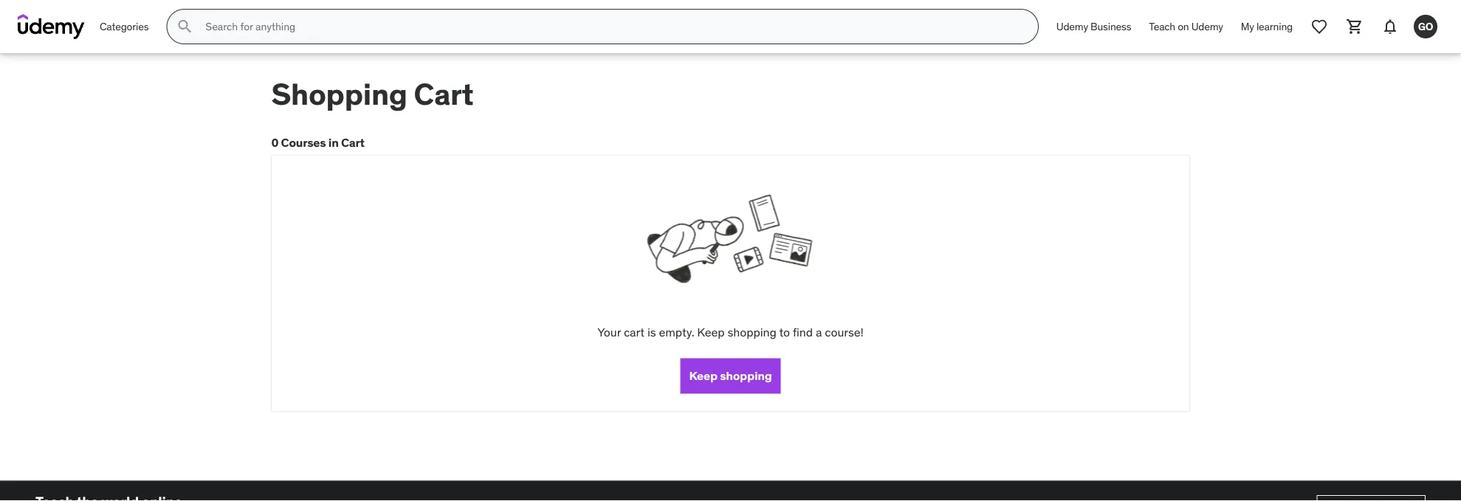 Task type: locate. For each thing, give the bounding box(es) containing it.
udemy business
[[1056, 20, 1131, 33]]

shopping cart with 0 items image
[[1346, 18, 1364, 35]]

0 horizontal spatial udemy
[[1056, 20, 1088, 33]]

shopping
[[271, 76, 407, 113]]

go link
[[1408, 9, 1444, 44]]

cart
[[414, 76, 474, 113], [341, 135, 365, 150]]

udemy left business
[[1056, 20, 1088, 33]]

1 horizontal spatial cart
[[414, 76, 474, 113]]

find
[[793, 325, 813, 340]]

my learning
[[1241, 20, 1293, 33]]

udemy
[[1056, 20, 1088, 33], [1192, 20, 1223, 33]]

courses
[[281, 135, 326, 150]]

shopping left to
[[728, 325, 777, 340]]

empty.
[[659, 325, 694, 340]]

categories
[[100, 20, 149, 33]]

0 courses in cart
[[271, 135, 365, 150]]

teach on udemy
[[1149, 20, 1223, 33]]

submit search image
[[176, 18, 194, 35]]

shopping down your cart is empty. keep shopping to find a course!
[[720, 368, 772, 384]]

1 horizontal spatial udemy
[[1192, 20, 1223, 33]]

keep
[[697, 325, 725, 340], [689, 368, 718, 384]]

business
[[1091, 20, 1131, 33]]

1 vertical spatial keep
[[689, 368, 718, 384]]

keep right empty.
[[697, 325, 725, 340]]

on
[[1178, 20, 1189, 33]]

shopping
[[728, 325, 777, 340], [720, 368, 772, 384]]

0 vertical spatial shopping
[[728, 325, 777, 340]]

0 vertical spatial keep
[[697, 325, 725, 340]]

1 vertical spatial cart
[[341, 135, 365, 150]]

keep down empty.
[[689, 368, 718, 384]]

0
[[271, 135, 279, 150]]

Search for anything text field
[[203, 14, 1020, 39]]

udemy right on
[[1192, 20, 1223, 33]]

0 horizontal spatial cart
[[341, 135, 365, 150]]

keep shopping
[[689, 368, 772, 384]]

a
[[816, 325, 822, 340]]

2 udemy from the left
[[1192, 20, 1223, 33]]

wishlist image
[[1311, 18, 1328, 35]]



Task type: vqa. For each thing, say whether or not it's contained in the screenshot.
2M+
no



Task type: describe. For each thing, give the bounding box(es) containing it.
my
[[1241, 20, 1254, 33]]

udemy business link
[[1048, 9, 1140, 44]]

your
[[598, 325, 621, 340]]

course!
[[825, 325, 864, 340]]

teach
[[1149, 20, 1176, 33]]

is
[[647, 325, 656, 340]]

0 vertical spatial cart
[[414, 76, 474, 113]]

my learning link
[[1232, 9, 1302, 44]]

to
[[779, 325, 790, 340]]

in
[[328, 135, 339, 150]]

1 vertical spatial shopping
[[720, 368, 772, 384]]

1 udemy from the left
[[1056, 20, 1088, 33]]

go
[[1418, 20, 1433, 33]]

cart
[[624, 325, 645, 340]]

udemy image
[[18, 14, 85, 39]]

learning
[[1257, 20, 1293, 33]]

keep shopping link
[[680, 359, 781, 394]]

notifications image
[[1381, 18, 1399, 35]]

categories button
[[91, 9, 158, 44]]

teach on udemy link
[[1140, 9, 1232, 44]]

your cart is empty. keep shopping to find a course!
[[598, 325, 864, 340]]

shopping cart
[[271, 76, 474, 113]]



